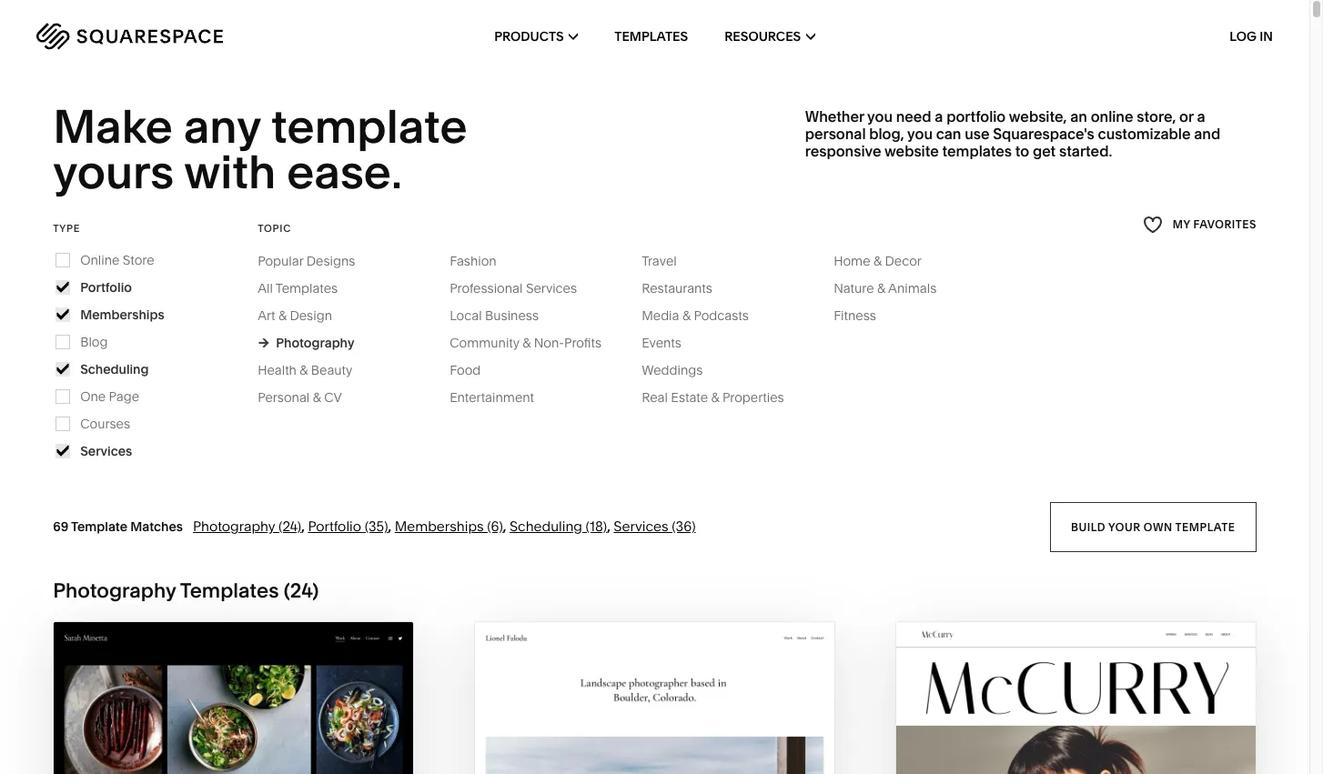 Task type: locate. For each thing, give the bounding box(es) containing it.
profits
[[564, 335, 602, 351]]

0 vertical spatial memberships
[[80, 307, 164, 323]]

a right need
[[935, 107, 943, 125]]

0 horizontal spatial scheduling
[[80, 361, 149, 378]]

0 vertical spatial photography
[[276, 335, 354, 351]]

portfolio down online
[[80, 279, 132, 296]]

0 vertical spatial template
[[271, 98, 468, 155]]

1 horizontal spatial photography
[[193, 518, 275, 535]]

your
[[1109, 520, 1141, 534]]

0 horizontal spatial memberships
[[80, 307, 164, 323]]

photography templates ( 24 )
[[53, 579, 319, 603]]

portfolio
[[947, 107, 1006, 125]]

1 a from the left
[[935, 107, 943, 125]]

0 horizontal spatial services
[[80, 443, 132, 459]]

log             in
[[1230, 28, 1273, 45]]

scheduling up one page
[[80, 361, 149, 378]]

ease.
[[287, 144, 402, 201]]

restaurants
[[642, 280, 713, 297]]

media & podcasts
[[642, 307, 749, 324]]

& for non-
[[523, 335, 531, 351]]

2 horizontal spatial services
[[614, 518, 669, 535]]

travel
[[642, 253, 677, 269]]

& right "estate"
[[711, 389, 720, 406]]

services down courses
[[80, 443, 132, 459]]

products
[[494, 28, 564, 45]]

local business
[[450, 307, 539, 324]]

mccurry element
[[896, 622, 1256, 775]]

1 horizontal spatial portfolio
[[308, 518, 361, 535]]

art & design link
[[258, 307, 350, 324]]

you left need
[[867, 107, 893, 125]]

0 horizontal spatial photography
[[53, 579, 176, 603]]

blog
[[80, 334, 108, 350]]

you
[[867, 107, 893, 125], [908, 125, 933, 143]]

portfolio
[[80, 279, 132, 296], [308, 518, 361, 535]]

)
[[312, 579, 319, 603]]

with up topic
[[184, 144, 276, 201]]

1 horizontal spatial services
[[526, 280, 577, 297]]

whether you need a portfolio website, an online store, or a personal blog, you can use squarespace's customizable and responsive website templates to get started.
[[805, 107, 1221, 160]]

entertainment
[[450, 389, 534, 406]]

any
[[184, 98, 261, 155]]

scheduling left the (18)
[[510, 518, 582, 535]]

& right "nature"
[[877, 280, 886, 297]]

,
[[301, 518, 305, 535], [388, 518, 392, 535], [503, 518, 507, 535], [607, 518, 611, 535]]

2 vertical spatial templates
[[180, 579, 279, 603]]

local
[[450, 307, 482, 324]]

travel link
[[642, 253, 695, 269]]

1 vertical spatial memberships
[[395, 518, 484, 535]]

4 , from the left
[[607, 518, 611, 535]]

topic
[[258, 222, 291, 235]]

all templates
[[258, 280, 338, 297]]

69
[[53, 519, 68, 535]]

squarespace logo link
[[36, 23, 284, 50]]

designs
[[307, 253, 355, 269]]

website,
[[1009, 107, 1067, 125]]

scheduling (18) link
[[510, 518, 607, 535]]

properties
[[723, 389, 784, 406]]

real
[[642, 389, 668, 406]]

1 vertical spatial template
[[1176, 520, 1236, 534]]

services left (36)
[[614, 518, 669, 535]]

memberships left (6) at the bottom of page
[[395, 518, 484, 535]]

0 horizontal spatial template
[[271, 98, 468, 155]]

0 vertical spatial portfolio
[[80, 279, 132, 296]]

1 horizontal spatial template
[[1176, 520, 1236, 534]]

events
[[642, 335, 682, 351]]

squarespace's
[[993, 125, 1095, 143]]

with
[[184, 144, 276, 201], [613, 748, 659, 769]]

photography left the (24)
[[193, 518, 275, 535]]

69 template matches
[[53, 519, 183, 535]]

nature & animals link
[[834, 280, 955, 297]]

& right 'art'
[[278, 307, 287, 324]]

store,
[[1137, 107, 1176, 125]]

food
[[450, 362, 481, 378]]

1 vertical spatial with
[[613, 748, 659, 769]]

you left can
[[908, 125, 933, 143]]

with right start
[[613, 748, 659, 769]]

2 vertical spatial services
[[614, 518, 669, 535]]

0 horizontal spatial you
[[867, 107, 893, 125]]

2 a from the left
[[1197, 107, 1206, 125]]

0 horizontal spatial a
[[935, 107, 943, 125]]

and
[[1194, 125, 1221, 143]]

& right media
[[683, 307, 691, 324]]

portfolio left (35)
[[308, 518, 361, 535]]

home & decor link
[[834, 253, 940, 269]]

2 vertical spatial photography
[[53, 579, 176, 603]]

1 horizontal spatial with
[[613, 748, 659, 769]]

with inside button
[[613, 748, 659, 769]]

0 horizontal spatial with
[[184, 144, 276, 201]]

, left memberships (6) link
[[388, 518, 392, 535]]

build your own template
[[1072, 520, 1236, 534]]

personal
[[258, 389, 310, 406]]

falodu
[[664, 748, 736, 769]]

, left services (36) link
[[607, 518, 611, 535]]

in
[[1260, 28, 1273, 45]]

1 vertical spatial templates
[[276, 280, 338, 297]]

& right home
[[874, 253, 882, 269]]

& left non-
[[523, 335, 531, 351]]

& for animals
[[877, 280, 886, 297]]

media & podcasts link
[[642, 307, 767, 324]]

photography up health & beauty link at the top left of the page
[[276, 335, 354, 351]]

falodu image
[[475, 622, 835, 775]]

real estate & properties link
[[642, 389, 803, 406]]

& left cv
[[313, 389, 321, 406]]

2 horizontal spatial photography
[[276, 335, 354, 351]]

online
[[1091, 107, 1134, 125]]

1 horizontal spatial a
[[1197, 107, 1206, 125]]

memberships up blog
[[80, 307, 164, 323]]

mccurry image
[[896, 622, 1256, 775]]

cv
[[324, 389, 342, 406]]

1 vertical spatial scheduling
[[510, 518, 582, 535]]

template
[[271, 98, 468, 155], [1176, 520, 1236, 534]]

a right or
[[1197, 107, 1206, 125]]

can
[[936, 125, 962, 143]]

minetta element
[[54, 622, 413, 775]]

community & non-profits link
[[450, 335, 620, 351]]

& right health
[[300, 362, 308, 378]]

build
[[1072, 520, 1106, 534]]

, left the 'scheduling (18)' link
[[503, 518, 507, 535]]

services up business
[[526, 280, 577, 297]]

community
[[450, 335, 520, 351]]

get
[[1033, 142, 1056, 160]]

fashion link
[[450, 253, 515, 269]]

0 vertical spatial with
[[184, 144, 276, 201]]

my favorites link
[[1143, 213, 1257, 237]]

squarespace logo image
[[36, 23, 223, 50]]

1 horizontal spatial scheduling
[[510, 518, 582, 535]]

, left portfolio (35) link
[[301, 518, 305, 535]]

a
[[935, 107, 943, 125], [1197, 107, 1206, 125]]

1 vertical spatial photography
[[193, 518, 275, 535]]

personal
[[805, 125, 866, 143]]

memberships (6) link
[[395, 518, 503, 535]]

services
[[526, 280, 577, 297], [80, 443, 132, 459], [614, 518, 669, 535]]

template inside the make any template yours with ease.
[[271, 98, 468, 155]]

events link
[[642, 335, 700, 351]]

photography down 69 template matches
[[53, 579, 176, 603]]

memberships
[[80, 307, 164, 323], [395, 518, 484, 535]]

1 vertical spatial portfolio
[[308, 518, 361, 535]]

& for cv
[[313, 389, 321, 406]]



Task type: describe. For each thing, give the bounding box(es) containing it.
media
[[642, 307, 679, 324]]

nature
[[834, 280, 874, 297]]

my
[[1173, 218, 1191, 231]]

podcasts
[[694, 307, 749, 324]]

or
[[1180, 107, 1194, 125]]

24
[[290, 579, 312, 603]]

resources button
[[725, 0, 815, 73]]

templates for all templates
[[276, 280, 338, 297]]

photography for photography
[[276, 335, 354, 351]]

template
[[71, 519, 127, 535]]

1 vertical spatial services
[[80, 443, 132, 459]]

photography for photography (24) , portfolio (35) , memberships (6) , scheduling (18) , services (36)
[[193, 518, 275, 535]]

art
[[258, 307, 275, 324]]

0 horizontal spatial portfolio
[[80, 279, 132, 296]]

art & design
[[258, 307, 332, 324]]

& for beauty
[[300, 362, 308, 378]]

popular designs link
[[258, 253, 374, 269]]

minetta image
[[54, 622, 413, 775]]

home
[[834, 253, 871, 269]]

estate
[[671, 389, 708, 406]]

favorites
[[1194, 218, 1257, 231]]

fitness
[[834, 307, 876, 324]]

start with falodu
[[554, 748, 736, 769]]

start with falodu button
[[554, 734, 756, 775]]

started.
[[1059, 142, 1112, 160]]

with inside the make any template yours with ease.
[[184, 144, 276, 201]]

all
[[258, 280, 273, 297]]

photography link
[[258, 335, 354, 351]]

0 vertical spatial scheduling
[[80, 361, 149, 378]]

online
[[80, 252, 120, 268]]

professional services
[[450, 280, 577, 297]]

my favorites
[[1173, 218, 1257, 231]]

start
[[554, 748, 609, 769]]

popular
[[258, 253, 303, 269]]

1 horizontal spatial memberships
[[395, 518, 484, 535]]

photography (24) link
[[193, 518, 301, 535]]

build your own template button
[[1051, 502, 1257, 552]]

page
[[109, 388, 139, 405]]

decor
[[885, 253, 922, 269]]

templates for photography templates ( 24 )
[[180, 579, 279, 603]]

matches
[[130, 519, 183, 535]]

own
[[1144, 520, 1173, 534]]

professional services link
[[450, 280, 595, 297]]

health
[[258, 362, 297, 378]]

yours
[[53, 144, 174, 201]]

restaurants link
[[642, 280, 731, 297]]

one page
[[80, 388, 139, 405]]

local business link
[[450, 307, 557, 324]]

templates link
[[615, 0, 688, 73]]

make any template yours with ease.
[[53, 98, 477, 201]]

resources
[[725, 28, 801, 45]]

photography for photography templates ( 24 )
[[53, 579, 176, 603]]

0 vertical spatial services
[[526, 280, 577, 297]]

log
[[1230, 28, 1257, 45]]

blog,
[[869, 125, 904, 143]]

design
[[290, 307, 332, 324]]

products button
[[494, 0, 578, 73]]

real estate & properties
[[642, 389, 784, 406]]

services (36) link
[[614, 518, 696, 535]]

online store
[[80, 252, 154, 268]]

need
[[896, 107, 932, 125]]

an
[[1071, 107, 1088, 125]]

animals
[[888, 280, 937, 297]]

0 vertical spatial templates
[[615, 28, 688, 45]]

community & non-profits
[[450, 335, 602, 351]]

health & beauty link
[[258, 362, 371, 378]]

type
[[53, 222, 80, 235]]

courses
[[80, 416, 130, 432]]

1 , from the left
[[301, 518, 305, 535]]

responsive
[[805, 142, 882, 160]]

personal & cv link
[[258, 389, 360, 406]]

3 , from the left
[[503, 518, 507, 535]]

customizable
[[1098, 125, 1191, 143]]

business
[[485, 307, 539, 324]]

whether
[[805, 107, 864, 125]]

& for decor
[[874, 253, 882, 269]]

(35)
[[365, 518, 388, 535]]

entertainment link
[[450, 389, 552, 406]]

beauty
[[311, 362, 353, 378]]

1 horizontal spatial you
[[908, 125, 933, 143]]

template inside button
[[1176, 520, 1236, 534]]

2 , from the left
[[388, 518, 392, 535]]

weddings
[[642, 362, 703, 378]]

log             in link
[[1230, 28, 1273, 45]]

& for podcasts
[[683, 307, 691, 324]]

(24)
[[279, 518, 301, 535]]

food link
[[450, 362, 499, 378]]

weddings link
[[642, 362, 721, 378]]

fashion
[[450, 253, 497, 269]]

store
[[123, 252, 154, 268]]

& for design
[[278, 307, 287, 324]]

professional
[[450, 280, 523, 297]]

one
[[80, 388, 106, 405]]

home & decor
[[834, 253, 922, 269]]

falodu element
[[475, 622, 835, 775]]

(36)
[[672, 518, 696, 535]]

personal & cv
[[258, 389, 342, 406]]

popular designs
[[258, 253, 355, 269]]



Task type: vqa. For each thing, say whether or not it's contained in the screenshot.
Minetta
no



